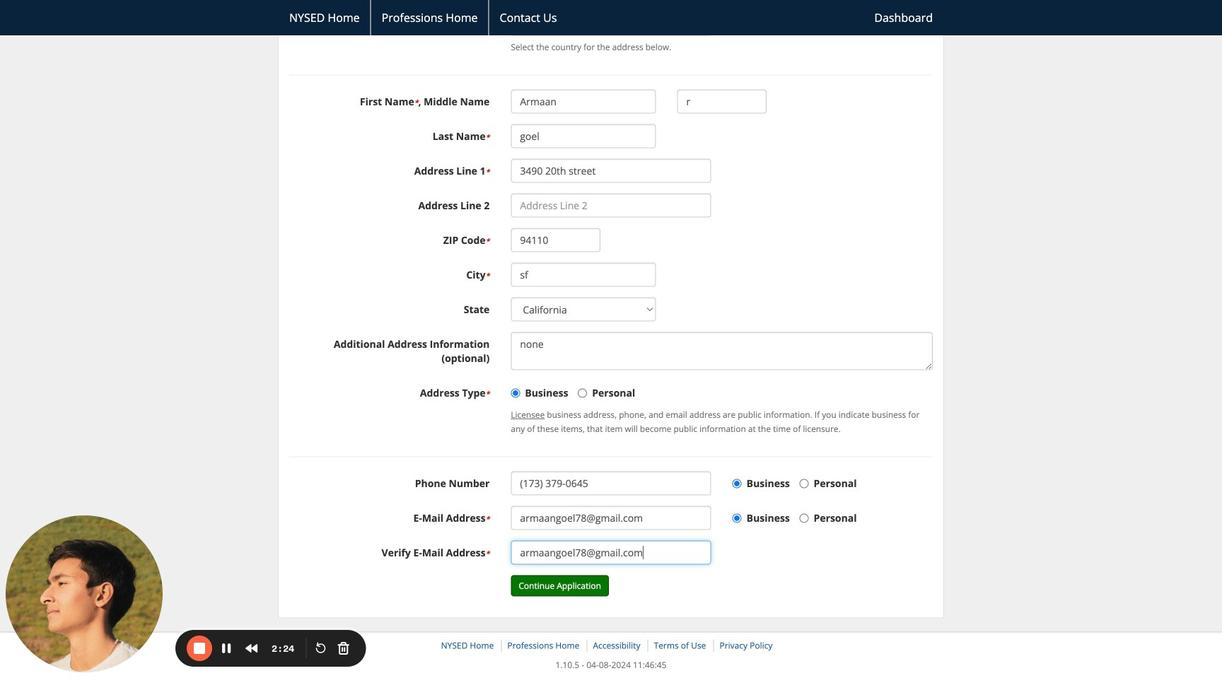 Task type: describe. For each thing, give the bounding box(es) containing it.
ZIP Code text field
[[511, 228, 600, 252]]

Please re-enter your e-mail address. text field
[[511, 541, 711, 565]]

Email text field
[[511, 506, 711, 530]]

Enter phone number (optional) text field
[[511, 472, 711, 496]]

First Name text field
[[511, 90, 656, 114]]



Task type: locate. For each thing, give the bounding box(es) containing it.
Address Line 1 text field
[[511, 159, 711, 183]]

Please provide your full address if your address would not fit in the fields above. text field
[[511, 332, 933, 370]]

Address Line 2 text field
[[511, 194, 711, 218]]

None radio
[[732, 479, 742, 488], [732, 514, 742, 523], [732, 479, 742, 488], [732, 514, 742, 523]]

Middle Name text field
[[677, 90, 767, 114]]

None radio
[[511, 389, 520, 398], [578, 389, 587, 398], [800, 479, 809, 488], [800, 514, 809, 523], [511, 389, 520, 398], [578, 389, 587, 398], [800, 479, 809, 488], [800, 514, 809, 523]]

None submit
[[511, 575, 609, 597]]

City text field
[[511, 263, 656, 287]]

Last Name text field
[[511, 124, 656, 148]]



Task type: vqa. For each thing, say whether or not it's contained in the screenshot.
arrow circle right image
no



